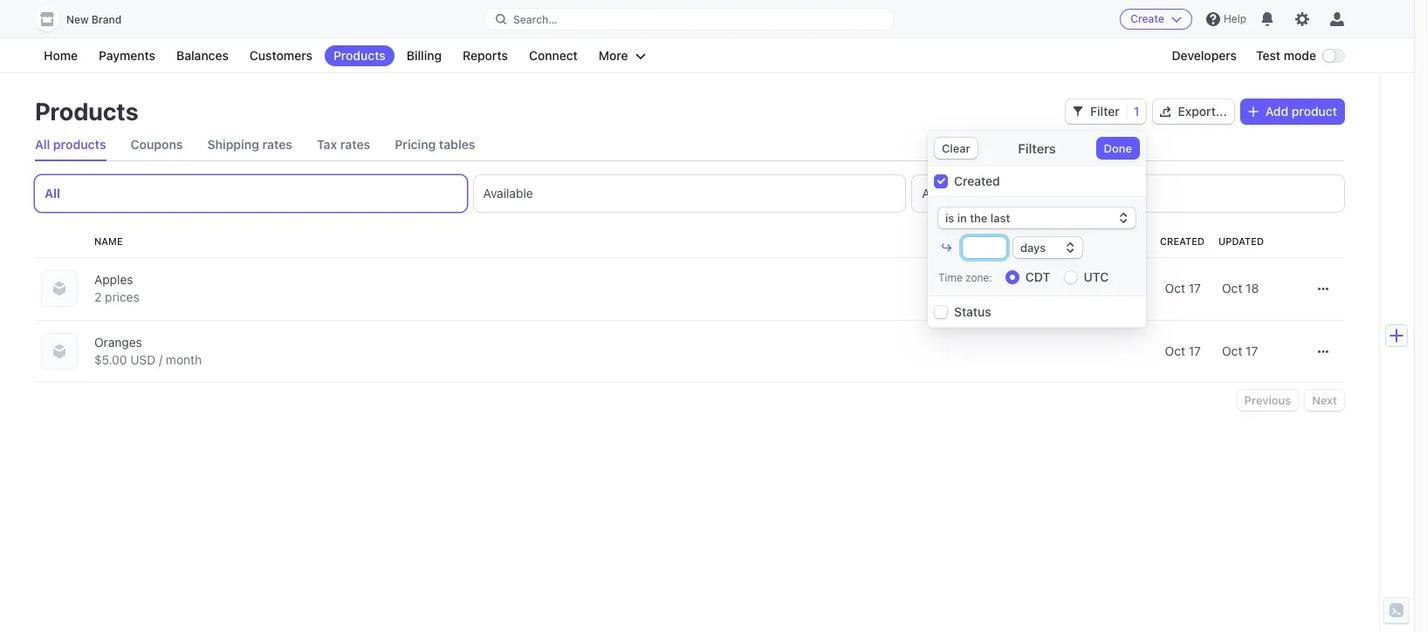 Task type: describe. For each thing, give the bounding box(es) containing it.
available button
[[474, 175, 906, 212]]

next button
[[1305, 390, 1344, 411]]

shipping rates
[[207, 137, 292, 152]]

new brand button
[[35, 7, 139, 31]]

svg image left 'filter'
[[1073, 107, 1083, 117]]

balances
[[176, 48, 229, 63]]

time zone:
[[938, 271, 992, 284]]

coupons link
[[131, 129, 183, 161]]

add
[[1265, 104, 1289, 119]]

previous
[[1244, 394, 1291, 408]]

filters
[[1018, 141, 1056, 156]]

svg image right the "oct 18" link
[[1318, 284, 1329, 295]]

pricing tables
[[395, 137, 475, 152]]

all products link
[[35, 129, 106, 161]]

done
[[1104, 141, 1132, 155]]

home
[[44, 48, 78, 63]]

oranges
[[94, 335, 142, 350]]

done button
[[1097, 138, 1139, 159]]

oct 18 link
[[1215, 273, 1295, 305]]

oct for 'oct 17' link related to oct 17
[[1165, 344, 1185, 359]]

customers link
[[241, 45, 321, 66]]

products link
[[325, 45, 394, 66]]

rates for tax rates
[[340, 137, 370, 152]]

1 vertical spatial products
[[35, 97, 138, 126]]

clear
[[942, 141, 970, 155]]

add product link
[[1241, 100, 1344, 124]]

utc
[[1084, 270, 1109, 285]]

oct 18
[[1222, 281, 1259, 296]]

Search… text field
[[485, 8, 894, 30]]

name
[[94, 236, 123, 247]]

archived button
[[912, 175, 1344, 212]]

export...
[[1178, 104, 1227, 119]]

connect link
[[520, 45, 586, 66]]

create
[[1131, 12, 1164, 25]]

coupons
[[131, 137, 183, 152]]

customers
[[250, 48, 312, 63]]

mode
[[1284, 48, 1316, 63]]

cdt
[[1026, 270, 1051, 285]]

balances link
[[168, 45, 237, 66]]

search…
[[513, 13, 557, 26]]

$5.00
[[94, 353, 127, 367]]

updated
[[1219, 236, 1264, 247]]

apples 2 prices
[[94, 272, 139, 305]]

oct for 'oct 17' link related to oct 18
[[1165, 281, 1185, 296]]

reports
[[463, 48, 508, 63]]

new brand
[[66, 13, 121, 26]]

oranges $5.00 usd / month
[[94, 335, 202, 367]]

all for all products
[[35, 137, 50, 152]]

brand
[[92, 13, 121, 26]]

18
[[1246, 281, 1259, 296]]

previous button
[[1237, 390, 1298, 411]]

test mode
[[1256, 48, 1316, 63]]

svg image up next button
[[1318, 347, 1329, 357]]

help
[[1224, 12, 1247, 25]]

create button
[[1120, 9, 1192, 30]]

home link
[[35, 45, 86, 66]]

shipping rates link
[[207, 129, 292, 161]]

tax rates link
[[317, 129, 370, 161]]

available
[[483, 186, 533, 201]]

payments link
[[90, 45, 164, 66]]

pricing tables link
[[395, 129, 475, 161]]

add product
[[1265, 104, 1337, 119]]

1 horizontal spatial created
[[1160, 236, 1205, 247]]

payments
[[99, 48, 155, 63]]

developers
[[1172, 48, 1237, 63]]

prices
[[105, 290, 139, 305]]



Task type: vqa. For each thing, say whether or not it's contained in the screenshot.
the Oct 18 'link'
yes



Task type: locate. For each thing, give the bounding box(es) containing it.
all
[[35, 137, 50, 152], [45, 186, 60, 201]]

1 vertical spatial tab list
[[35, 175, 1344, 212]]

0 vertical spatial products
[[333, 48, 386, 63]]

created down clear button
[[954, 174, 1000, 189]]

billing link
[[398, 45, 450, 66]]

all button
[[35, 175, 467, 212]]

None number field
[[963, 237, 1006, 258]]

apples
[[94, 272, 133, 287]]

17
[[1189, 281, 1201, 296], [1189, 344, 1201, 359], [1246, 344, 1258, 359]]

tax rates
[[317, 137, 370, 152]]

oct 17 link for oct 18
[[764, 273, 1208, 305]]

/
[[159, 353, 162, 367]]

2
[[94, 290, 102, 305]]

1
[[1134, 104, 1140, 119]]

test
[[1256, 48, 1281, 63]]

export... button
[[1154, 100, 1234, 124]]

status
[[954, 305, 991, 319]]

1 horizontal spatial products
[[333, 48, 386, 63]]

1 vertical spatial created
[[1160, 236, 1205, 247]]

usd
[[130, 353, 156, 367]]

0 horizontal spatial rates
[[262, 137, 292, 152]]

next
[[1312, 394, 1337, 408]]

rates right tax
[[340, 137, 370, 152]]

new
[[66, 13, 89, 26]]

tab list containing all
[[35, 175, 1344, 212]]

oct 17 for oct 18
[[1165, 281, 1201, 296]]

rates for shipping rates
[[262, 137, 292, 152]]

0 horizontal spatial products
[[35, 97, 138, 126]]

1 tab list from the top
[[35, 129, 1344, 161]]

products
[[333, 48, 386, 63], [35, 97, 138, 126]]

17 for oct 17
[[1189, 344, 1201, 359]]

all down "all products" link
[[45, 186, 60, 201]]

0 vertical spatial tab list
[[35, 129, 1344, 161]]

oct 17 link
[[764, 273, 1208, 305], [764, 336, 1208, 367], [1215, 336, 1295, 367]]

reports link
[[454, 45, 517, 66]]

pricing
[[395, 137, 436, 152]]

shipping
[[207, 137, 259, 152]]

products up products
[[35, 97, 138, 126]]

17 for oct 18
[[1189, 281, 1201, 296]]

oct 17 link for oct 17
[[764, 336, 1208, 367]]

month
[[166, 353, 202, 367]]

filter
[[1090, 104, 1120, 119]]

archived
[[922, 186, 972, 201]]

svg image left the add
[[1248, 107, 1258, 117]]

1 vertical spatial all
[[45, 186, 60, 201]]

oct
[[1165, 281, 1185, 296], [1222, 281, 1243, 296], [1165, 344, 1185, 359], [1222, 344, 1243, 359]]

all inside button
[[45, 186, 60, 201]]

svg image inside the add product link
[[1248, 107, 1258, 117]]

svg image
[[1073, 107, 1083, 117], [1248, 107, 1258, 117], [1318, 284, 1329, 295], [1318, 347, 1329, 357]]

tab list containing all products
[[35, 129, 1344, 161]]

oct 17 for oct 17
[[1165, 344, 1201, 359]]

developers link
[[1163, 45, 1246, 66]]

zone:
[[966, 271, 992, 284]]

2 rates from the left
[[340, 137, 370, 152]]

time
[[938, 271, 963, 284]]

created left updated
[[1160, 236, 1205, 247]]

rates right shipping on the left top
[[262, 137, 292, 152]]

products
[[53, 137, 106, 152]]

Search… search field
[[485, 8, 894, 30]]

tables
[[439, 137, 475, 152]]

all left products
[[35, 137, 50, 152]]

more button
[[590, 45, 654, 66]]

rates
[[262, 137, 292, 152], [340, 137, 370, 152]]

0 vertical spatial all
[[35, 137, 50, 152]]

0 horizontal spatial created
[[954, 174, 1000, 189]]

more
[[599, 48, 628, 63]]

products left billing
[[333, 48, 386, 63]]

tax
[[317, 137, 337, 152]]

product
[[1292, 104, 1337, 119]]

all for all
[[45, 186, 60, 201]]

0 vertical spatial created
[[954, 174, 1000, 189]]

oct for the "oct 18" link
[[1222, 281, 1243, 296]]

connect
[[529, 48, 578, 63]]

billing
[[407, 48, 442, 63]]

2 tab list from the top
[[35, 175, 1344, 212]]

all products
[[35, 137, 106, 152]]

svg image
[[1161, 107, 1171, 117]]

oct 17
[[1165, 281, 1201, 296], [1165, 344, 1201, 359], [1222, 344, 1258, 359]]

tab list
[[35, 129, 1344, 161], [35, 175, 1344, 212]]

created
[[954, 174, 1000, 189], [1160, 236, 1205, 247]]

1 horizontal spatial rates
[[340, 137, 370, 152]]

clear button
[[935, 138, 977, 159]]

help button
[[1199, 5, 1253, 33]]

1 rates from the left
[[262, 137, 292, 152]]



